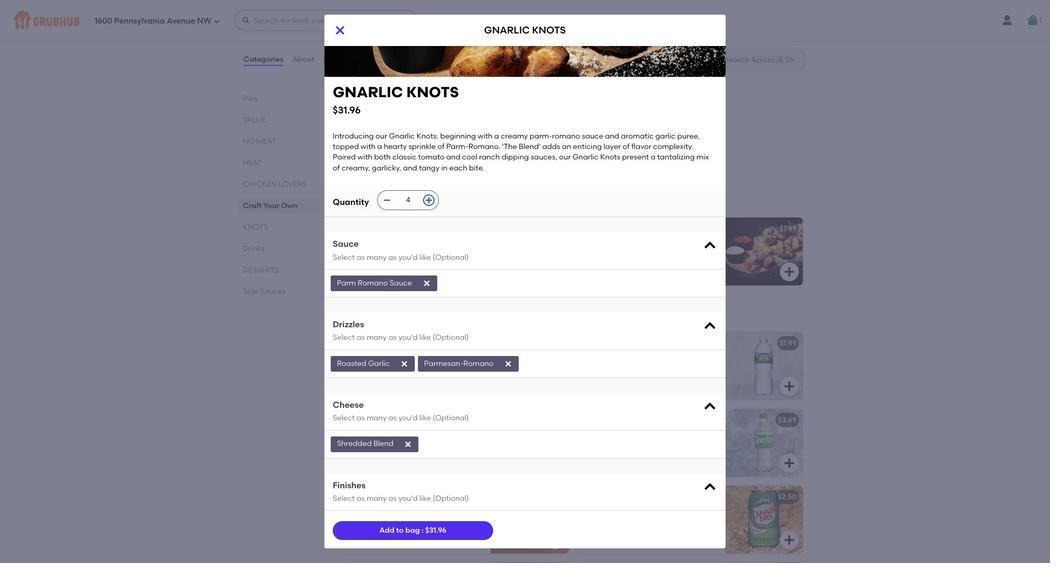 Task type: locate. For each thing, give the bounding box(es) containing it.
select down drizzles
[[333, 333, 355, 342]]

1 select from the top
[[333, 253, 355, 262]]

1 vertical spatial craft your own
[[243, 201, 298, 210]]

1 vertical spatial bottled
[[350, 416, 383, 425]]

craft up introducing
[[350, 110, 375, 119]]

and
[[605, 132, 620, 141], [447, 153, 461, 162], [403, 164, 417, 172]]

you'd for sauce
[[399, 253, 418, 262]]

gnarlic inside gnarlic knots $31.96
[[333, 83, 403, 101]]

gnarlic up hearty
[[389, 132, 415, 141]]

bottled down the finishes at left bottom
[[350, 492, 383, 501]]

1 horizontal spatial a
[[495, 132, 499, 141]]

our down an
[[560, 153, 571, 162]]

a up both
[[377, 142, 382, 151]]

0 horizontal spatial romano
[[358, 279, 388, 287]]

parmesan-romano
[[424, 359, 494, 368]]

craft your own
[[341, 79, 425, 92], [243, 201, 298, 210]]

1 vertical spatial craft
[[350, 125, 374, 134]]

0 vertical spatial a
[[495, 132, 499, 141]]

0 horizontal spatial craft your own
[[243, 201, 298, 210]]

1 horizontal spatial our
[[560, 153, 571, 162]]

0 vertical spatial own
[[400, 79, 425, 92]]

you'd inside 'drizzles select as many as you'd like (optional)'
[[399, 333, 418, 342]]

1 vertical spatial drinks
[[341, 307, 376, 320]]

bottled left spring
[[584, 339, 618, 348]]

like inside cheese select as many as you'd like (optional)
[[420, 414, 431, 423]]

1 vertical spatial craft
[[243, 201, 262, 210]]

1 many from the top
[[367, 253, 387, 262]]

and up layer
[[605, 132, 620, 141]]

1 vertical spatial romano
[[464, 359, 494, 368]]

4 select from the top
[[333, 494, 355, 503]]

1 horizontal spatial your
[[373, 79, 397, 92]]

2 horizontal spatial a
[[651, 153, 656, 162]]

$7.99 for gnarlic knots
[[780, 224, 797, 233]]

sauce
[[333, 239, 359, 249], [390, 279, 412, 287]]

craft your own down chicken lovers
[[243, 201, 298, 210]]

you'd inside sauce select as many as you'd like (optional)
[[399, 253, 418, 262]]

in
[[442, 164, 448, 172]]

heat
[[243, 158, 262, 167]]

main navigation navigation
[[0, 0, 1051, 41]]

craft up the below
[[350, 125, 374, 134]]

select inside 'drizzles select as many as you'd like (optional)'
[[333, 333, 355, 342]]

an
[[562, 142, 572, 151]]

2 craft from the top
[[350, 125, 374, 134]]

you'd for drizzles
[[399, 333, 418, 342]]

of up tomato
[[438, 142, 445, 151]]

gnarlic knots
[[485, 24, 566, 36], [584, 224, 646, 233]]

as down drizzles
[[357, 333, 365, 342]]

select for sauce
[[333, 253, 355, 262]]

select down the finishes at left bottom
[[333, 494, 355, 503]]

fanta
[[385, 492, 410, 501]]

select for finishes
[[333, 494, 355, 503]]

chicken lovers
[[243, 180, 307, 189]]

flavor
[[632, 142, 652, 151]]

select for cheese
[[333, 414, 355, 423]]

many up add
[[367, 494, 387, 503]]

your up craft your own pizza
[[373, 79, 397, 92]]

own left the pizza
[[399, 110, 418, 119]]

vegan
[[350, 224, 376, 233]]

as down cheese
[[357, 414, 365, 423]]

0 vertical spatial own
[[399, 110, 418, 119]]

many inside finishes select as many as you'd like (optional)
[[367, 494, 387, 503]]

own for pizza
[[399, 110, 418, 119]]

creamy
[[501, 132, 528, 141]]

parm romano sauce
[[337, 279, 412, 287]]

side
[[243, 287, 258, 296]]

like for cheese
[[420, 414, 431, 423]]

1 horizontal spatial and
[[447, 153, 461, 162]]

0 horizontal spatial your
[[264, 201, 279, 210]]

2 $7.99 from the left
[[780, 224, 797, 233]]

shredded blend
[[337, 439, 394, 448]]

with up romano.
[[478, 132, 493, 141]]

1 like from the top
[[420, 253, 431, 262]]

2 like from the top
[[420, 333, 431, 342]]

0 vertical spatial your
[[373, 79, 397, 92]]

1 (optional) from the top
[[433, 253, 469, 262]]

knots tab
[[243, 222, 316, 233]]

1 horizontal spatial gnarlic
[[485, 24, 530, 36]]

2 horizontal spatial gnarlic
[[584, 224, 618, 233]]

bottled
[[584, 339, 618, 348], [350, 416, 383, 425], [350, 492, 383, 501]]

0 horizontal spatial gnarlic knots
[[485, 24, 566, 36]]

svg image
[[242, 16, 250, 25], [334, 24, 347, 37], [549, 37, 562, 50], [784, 37, 796, 50], [549, 266, 562, 278], [784, 266, 796, 278], [504, 360, 513, 368], [784, 380, 796, 393], [703, 399, 718, 414], [549, 457, 562, 469], [549, 534, 562, 546]]

your for by
[[376, 125, 396, 134]]

drinks up desserts
[[243, 244, 265, 253]]

select inside finishes select as many as you'd like (optional)
[[333, 494, 355, 503]]

1 horizontal spatial craft
[[341, 79, 371, 92]]

smartwater 1l image
[[491, 332, 569, 400]]

2 vertical spatial a
[[651, 153, 656, 162]]

craft for craft your own pizza
[[350, 110, 375, 119]]

select inside cheese select as many as you'd like (optional)
[[333, 414, 355, 423]]

1 you'd from the top
[[399, 253, 418, 262]]

3 (optional) from the top
[[433, 414, 469, 423]]

finishes select as many as you'd like (optional)
[[333, 480, 469, 503]]

1 button
[[1027, 11, 1042, 30]]

0 horizontal spatial of
[[333, 164, 340, 172]]

craft your own pizza image
[[491, 104, 569, 171]]

romano for parmesan-
[[464, 359, 494, 368]]

$2.50
[[778, 492, 797, 501]]

0 vertical spatial gnarlic
[[389, 132, 415, 141]]

your
[[373, 79, 397, 92], [264, 201, 279, 210]]

you'd inside finishes select as many as you'd like (optional)
[[399, 494, 418, 503]]

4 you'd from the top
[[399, 494, 418, 503]]

gnarlic knots $31.96
[[333, 83, 459, 116]]

(optional) for drizzles
[[433, 333, 469, 342]]

1 horizontal spatial sauce
[[390, 279, 412, 287]]

as up add
[[389, 494, 397, 503]]

own inside craft your own by clicking below to add or remove toppings
[[398, 125, 417, 134]]

0 horizontal spatial our
[[376, 132, 387, 141]]

1 vertical spatial $31.96
[[426, 526, 447, 535]]

craft your own by clicking below to add or remove toppings
[[350, 125, 466, 155]]

romano
[[552, 132, 581, 141]]

3 select from the top
[[333, 414, 355, 423]]

0 vertical spatial with
[[478, 132, 493, 141]]

vegan knots image
[[491, 217, 569, 285]]

many up garlic
[[367, 333, 387, 342]]

1 vertical spatial own
[[398, 125, 417, 134]]

tangy
[[419, 164, 440, 172]]

chicken
[[243, 180, 277, 189]]

about button
[[292, 41, 315, 78]]

(optional) inside cheese select as many as you'd like (optional)
[[433, 414, 469, 423]]

1 horizontal spatial romano
[[464, 359, 494, 368]]

add
[[390, 136, 406, 145]]

0 vertical spatial sauce
[[333, 239, 359, 249]]

cool
[[462, 153, 478, 162]]

own up craft your own pizza
[[400, 79, 425, 92]]

0 vertical spatial craft your own
[[341, 79, 425, 92]]

sauce down sauce select as many as you'd like (optional)
[[390, 279, 412, 287]]

4 like from the top
[[420, 494, 431, 503]]

select inside sauce select as many as you'd like (optional)
[[333, 253, 355, 262]]

our left the add
[[376, 132, 387, 141]]

like
[[420, 253, 431, 262], [420, 333, 431, 342], [420, 414, 431, 423], [420, 494, 431, 503]]

1 horizontal spatial gnarlic knots
[[584, 224, 646, 233]]

0 horizontal spatial craft
[[243, 201, 262, 210]]

svg image
[[1027, 14, 1040, 27], [214, 18, 220, 24], [549, 152, 562, 164], [383, 196, 392, 204], [425, 196, 433, 204], [703, 238, 718, 253], [423, 279, 431, 287], [703, 319, 718, 333], [400, 360, 409, 368], [404, 440, 413, 448], [784, 457, 796, 469], [703, 480, 718, 494], [784, 534, 796, 546]]

0 vertical spatial drinks
[[243, 244, 265, 253]]

and down 'classic'
[[403, 164, 417, 172]]

as down the finishes at left bottom
[[357, 494, 365, 503]]

1
[[1040, 16, 1042, 24]]

your down chicken lovers
[[264, 201, 279, 210]]

2 you'd from the top
[[399, 333, 418, 342]]

1 $7.99 from the left
[[546, 224, 563, 233]]

2 vertical spatial and
[[403, 164, 417, 172]]

3 many from the top
[[367, 414, 387, 423]]

$7.99
[[546, 224, 563, 233], [780, 224, 797, 233]]

2 horizontal spatial and
[[605, 132, 620, 141]]

bag
[[406, 526, 420, 535]]

many up 'blend'
[[367, 414, 387, 423]]

4 (optional) from the top
[[433, 494, 469, 503]]

your
[[376, 110, 397, 119], [376, 125, 396, 134]]

as up 'blend'
[[389, 414, 397, 423]]

own up or
[[398, 125, 417, 134]]

0 horizontal spatial $7.99
[[546, 224, 563, 233]]

(optional) for finishes
[[433, 494, 469, 503]]

0 vertical spatial craft
[[350, 110, 375, 119]]

0 horizontal spatial $31.96
[[333, 104, 361, 116]]

0 vertical spatial gnarlic
[[485, 24, 530, 36]]

many inside sauce select as many as you'd like (optional)
[[367, 253, 387, 262]]

bottled down cheese
[[350, 416, 383, 425]]

select down cheese
[[333, 414, 355, 423]]

3 you'd from the top
[[399, 414, 418, 423]]

desserts tab
[[243, 265, 316, 276]]

craft your own up craft your own pizza
[[341, 79, 425, 92]]

1 horizontal spatial $7.99
[[780, 224, 797, 233]]

value tab
[[243, 114, 316, 125]]

like inside sauce select as many as you'd like (optional)
[[420, 253, 431, 262]]

(optional) inside finishes select as many as you'd like (optional)
[[433, 494, 469, 503]]

a down flavor
[[651, 153, 656, 162]]

$31.96
[[333, 104, 361, 116], [426, 526, 447, 535]]

classic
[[393, 153, 417, 162]]

1 craft from the top
[[350, 110, 375, 119]]

2 select from the top
[[333, 333, 355, 342]]

0 horizontal spatial sauce
[[333, 239, 359, 249]]

1 vertical spatial gnarlic knots
[[584, 224, 646, 233]]

(optional) inside sauce select as many as you'd like (optional)
[[433, 253, 469, 262]]

drinks inside 'drinks' tab
[[243, 244, 265, 253]]

2 (optional) from the top
[[433, 333, 469, 342]]

shredded
[[337, 439, 372, 448]]

of
[[438, 142, 445, 151], [623, 142, 630, 151], [333, 164, 340, 172]]

side sauces
[[243, 287, 286, 296]]

many up parm romano sauce
[[367, 253, 387, 262]]

0 vertical spatial craft
[[341, 79, 371, 92]]

1l
[[403, 339, 410, 348]]

craft inside craft your own by clicking below to add or remove toppings
[[350, 125, 374, 134]]

0 vertical spatial bottled
[[584, 339, 618, 348]]

1 horizontal spatial gnarlic
[[573, 153, 599, 162]]

pizza
[[420, 110, 442, 119]]

1 vertical spatial and
[[447, 153, 461, 162]]

select for drizzles
[[333, 333, 355, 342]]

like inside 'drizzles select as many as you'd like (optional)'
[[420, 333, 431, 342]]

heat tab
[[243, 157, 316, 168]]

svg image inside main navigation navigation
[[242, 16, 250, 25]]

$31.96 up introducing
[[333, 104, 361, 116]]

select up parm in the left of the page
[[333, 253, 355, 262]]

craft down reviews 'button'
[[341, 79, 371, 92]]

bottled coke image
[[491, 409, 569, 477]]

2 vertical spatial gnarlic
[[584, 224, 618, 233]]

many
[[367, 253, 387, 262], [367, 333, 387, 342], [367, 414, 387, 423], [367, 494, 387, 503]]

0 horizontal spatial drinks
[[243, 244, 265, 253]]

many for cheese
[[367, 414, 387, 423]]

side sauces tab
[[243, 286, 316, 297]]

drinks down parm in the left of the page
[[341, 307, 376, 320]]

both
[[374, 153, 391, 162]]

your for pizza
[[376, 110, 397, 119]]

craft
[[341, 79, 371, 92], [243, 201, 262, 210]]

0 horizontal spatial a
[[377, 142, 382, 151]]

1 horizontal spatial own
[[400, 79, 425, 92]]

1 vertical spatial own
[[281, 201, 298, 210]]

ginger ale image
[[725, 486, 804, 554]]

water
[[649, 339, 675, 348]]

0 horizontal spatial and
[[403, 164, 417, 172]]

1 vertical spatial a
[[377, 142, 382, 151]]

of right layer
[[623, 142, 630, 151]]

0 vertical spatial your
[[376, 110, 397, 119]]

0 horizontal spatial gnarlic
[[389, 132, 415, 141]]

craft down chicken at left
[[243, 201, 262, 210]]

ranch
[[479, 153, 500, 162]]

as up parm romano sauce
[[389, 253, 397, 262]]

own down lovers
[[281, 201, 298, 210]]

topped
[[333, 142, 359, 151]]

3 like from the top
[[420, 414, 431, 423]]

to
[[396, 526, 404, 535]]

pies tab
[[243, 93, 316, 104]]

sauce inside sauce select as many as you'd like (optional)
[[333, 239, 359, 249]]

romano
[[358, 279, 388, 287], [464, 359, 494, 368]]

bite.
[[469, 164, 485, 172]]

mix
[[697, 153, 709, 162]]

quantity
[[333, 197, 369, 207]]

1600 pennsylvania avenue nw
[[95, 16, 212, 25]]

0 vertical spatial gnarlic knots
[[485, 24, 566, 36]]

with up creamy, at the top left of the page
[[358, 153, 373, 162]]

(optional) inside 'drizzles select as many as you'd like (optional)'
[[433, 333, 469, 342]]

no meat
[[243, 137, 276, 146]]

gnarlic down enticing
[[573, 153, 599, 162]]

gnarlic
[[389, 132, 415, 141], [573, 153, 599, 162]]

0 horizontal spatial own
[[281, 201, 298, 210]]

(optional)
[[433, 253, 469, 262], [433, 333, 469, 342], [433, 414, 469, 423], [433, 494, 469, 503]]

of down 'paired'
[[333, 164, 340, 172]]

and down parm-
[[447, 153, 461, 162]]

chicken lovers tab
[[243, 179, 316, 190]]

1 vertical spatial your
[[376, 125, 396, 134]]

knots
[[532, 24, 566, 36], [407, 83, 459, 101], [341, 193, 381, 206], [243, 223, 268, 232], [378, 224, 403, 233], [620, 224, 646, 233]]

with left to on the left
[[361, 142, 376, 151]]

our
[[376, 132, 387, 141], [560, 153, 571, 162]]

like inside finishes select as many as you'd like (optional)
[[420, 494, 431, 503]]

a up romano.
[[495, 132, 499, 141]]

parm-
[[447, 142, 469, 151]]

you'd
[[399, 253, 418, 262], [399, 333, 418, 342], [399, 414, 418, 423], [399, 494, 418, 503]]

you'd inside cheese select as many as you'd like (optional)
[[399, 414, 418, 423]]

parm-
[[530, 132, 552, 141]]

0 vertical spatial and
[[605, 132, 620, 141]]

(optional) for cheese
[[433, 414, 469, 423]]

4 many from the top
[[367, 494, 387, 503]]

$31.96 right :
[[426, 526, 447, 535]]

many inside 'drizzles select as many as you'd like (optional)'
[[367, 333, 387, 342]]

0 horizontal spatial gnarlic
[[333, 83, 403, 101]]

1 vertical spatial with
[[361, 142, 376, 151]]

0 vertical spatial $31.96
[[333, 104, 361, 116]]

knots:
[[417, 132, 439, 141]]

your inside craft your own by clicking below to add or remove toppings
[[376, 125, 396, 134]]

bottled coke button
[[343, 409, 569, 477]]

blend'
[[519, 142, 541, 151]]

2 many from the top
[[367, 333, 387, 342]]

bottled fanta orange image
[[491, 486, 569, 554]]

no
[[243, 137, 255, 146]]

sauce down 'vegan' at the left of page
[[333, 239, 359, 249]]

blend
[[374, 439, 394, 448]]

1 vertical spatial your
[[264, 201, 279, 210]]

1 vertical spatial gnarlic
[[333, 83, 403, 101]]

2 vertical spatial bottled
[[350, 492, 383, 501]]

1 horizontal spatial $31.96
[[426, 526, 447, 535]]

many inside cheese select as many as you'd like (optional)
[[367, 414, 387, 423]]

(optional) for sauce
[[433, 253, 469, 262]]

0 vertical spatial romano
[[358, 279, 388, 287]]

knots inside tab
[[243, 223, 268, 232]]



Task type: describe. For each thing, give the bounding box(es) containing it.
bottled sprite image
[[725, 409, 804, 477]]

introducing
[[333, 132, 374, 141]]

bottled spring water
[[584, 339, 675, 348]]

cbr image
[[725, 0, 804, 57]]

sauce
[[582, 132, 604, 141]]

complexity.
[[654, 142, 694, 151]]

no meat tab
[[243, 136, 316, 147]]

knots inside gnarlic knots $31.96
[[407, 83, 459, 101]]

paired
[[333, 153, 356, 162]]

puree,
[[678, 132, 700, 141]]

smartwater
[[350, 339, 401, 348]]

romano for parm
[[358, 279, 388, 287]]

many for sauce
[[367, 253, 387, 262]]

beginning
[[441, 132, 476, 141]]

craft for craft your own by clicking below to add or remove toppings
[[350, 125, 374, 134]]

knots
[[601, 153, 621, 162]]

meat
[[257, 137, 276, 146]]

bottled for bottled spring water
[[584, 339, 618, 348]]

toppings
[[350, 146, 387, 155]]

pennsylvania
[[114, 16, 165, 25]]

own inside tab
[[281, 201, 298, 210]]

aromatic
[[621, 132, 654, 141]]

desserts
[[243, 266, 279, 274]]

cheese select as many as you'd like (optional)
[[333, 400, 469, 423]]

value
[[243, 116, 266, 124]]

below
[[350, 136, 376, 145]]

sauce select as many as you'd like (optional)
[[333, 239, 469, 262]]

many for drizzles
[[367, 333, 387, 342]]

reviews button
[[323, 41, 353, 78]]

like for finishes
[[420, 494, 431, 503]]

you'd for finishes
[[399, 494, 418, 503]]

your inside tab
[[264, 201, 279, 210]]

coke
[[385, 416, 406, 425]]

about
[[293, 55, 315, 64]]

as left 1l
[[389, 333, 397, 342]]

by
[[419, 125, 428, 134]]

vegan knots
[[350, 224, 403, 233]]

like for sauce
[[420, 253, 431, 262]]

creamy,
[[342, 164, 370, 172]]

present
[[622, 153, 649, 162]]

add to bag : $31.96
[[380, 526, 447, 535]]

drizzles
[[333, 319, 364, 329]]

craft inside tab
[[243, 201, 262, 210]]

1 horizontal spatial of
[[438, 142, 445, 151]]

add
[[380, 526, 395, 535]]

1 horizontal spatial craft your own
[[341, 79, 425, 92]]

introducing our gnarlic knots: beginning with a creamy parm-romano sauce and aromatic garlic puree, topped with a hearty sprinkle of parm-romano. 'the blend' adds an enticing layer of flavor complexity. paired with both classic tomato and cool ranch dipping sauces, our gnarlic knots present a tantalizing mix of creamy, garlicky, and tangy in each bite.
[[333, 132, 711, 172]]

1 horizontal spatial drinks
[[341, 307, 376, 320]]

pies
[[243, 94, 257, 103]]

like for drizzles
[[420, 333, 431, 342]]

categories
[[244, 55, 284, 64]]

Search &pizza (E Street) search field
[[724, 55, 804, 65]]

$7.99 for vegan knots
[[546, 224, 563, 233]]

gnarlic knots image
[[725, 217, 804, 285]]

'the
[[502, 142, 517, 151]]

2 vertical spatial with
[[358, 153, 373, 162]]

$31.96 inside gnarlic knots $31.96
[[333, 104, 361, 116]]

craft your own inside tab
[[243, 201, 298, 210]]

tantalizing
[[658, 153, 695, 162]]

1600
[[95, 16, 112, 25]]

lovers
[[279, 180, 307, 189]]

$3.69
[[778, 416, 797, 425]]

1 vertical spatial our
[[560, 153, 571, 162]]

many for finishes
[[367, 494, 387, 503]]

Input item quantity number field
[[397, 191, 420, 210]]

adds
[[543, 142, 561, 151]]

bottled for bottled coke
[[350, 416, 383, 425]]

garlic
[[656, 132, 676, 141]]

bottled fanta orange button
[[343, 486, 569, 554]]

categories button
[[243, 41, 284, 78]]

to
[[378, 136, 388, 145]]

roasted garlic
[[337, 359, 390, 368]]

own for by
[[398, 125, 417, 134]]

parmesan-
[[424, 359, 464, 368]]

dipping
[[502, 153, 529, 162]]

romano.
[[469, 142, 501, 151]]

craft your own tab
[[243, 200, 316, 211]]

garlic
[[368, 359, 390, 368]]

svg image inside 1 button
[[1027, 14, 1040, 27]]

finishes
[[333, 480, 366, 490]]

craft your own pizza
[[350, 110, 442, 119]]

roasted
[[337, 359, 367, 368]]

layer
[[604, 142, 621, 151]]

tomato
[[418, 153, 445, 162]]

garlicky,
[[372, 164, 402, 172]]

orange
[[411, 492, 444, 501]]

drinks tab
[[243, 243, 316, 254]]

or
[[408, 136, 419, 145]]

each
[[450, 164, 468, 172]]

dirty bird image
[[491, 0, 569, 57]]

$3.69 button
[[578, 409, 804, 477]]

1 vertical spatial gnarlic
[[573, 153, 599, 162]]

0 vertical spatial our
[[376, 132, 387, 141]]

sauces
[[260, 287, 286, 296]]

search icon image
[[708, 53, 721, 66]]

as down 'vegan' at the left of page
[[357, 253, 365, 262]]

bottled for bottled fanta orange
[[350, 492, 383, 501]]

$4.99
[[544, 339, 563, 348]]

enticing
[[573, 142, 602, 151]]

avenue
[[167, 16, 195, 25]]

1 vertical spatial sauce
[[390, 279, 412, 287]]

remove
[[420, 136, 451, 145]]

bottled spring water image
[[725, 332, 804, 400]]

spring
[[619, 339, 648, 348]]

reviews
[[324, 55, 353, 64]]

clicking
[[430, 125, 466, 134]]

2 horizontal spatial of
[[623, 142, 630, 151]]

$1.99
[[780, 339, 797, 348]]

:
[[422, 526, 424, 535]]

you'd for cheese
[[399, 414, 418, 423]]

bottled fanta orange
[[350, 492, 444, 501]]

sprinkle
[[409, 142, 436, 151]]



Task type: vqa. For each thing, say whether or not it's contained in the screenshot.
CHICKEN
yes



